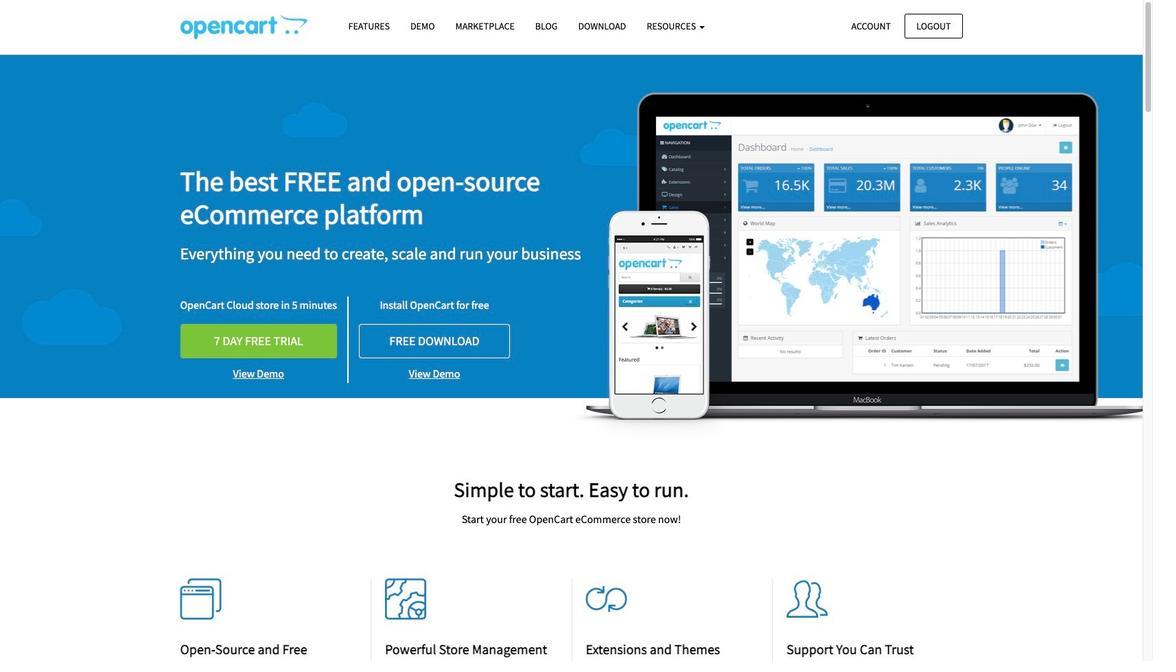 Task type: describe. For each thing, give the bounding box(es) containing it.
opencart - open source shopping cart solution image
[[180, 14, 307, 39]]



Task type: vqa. For each thing, say whether or not it's contained in the screenshot.
text height image
no



